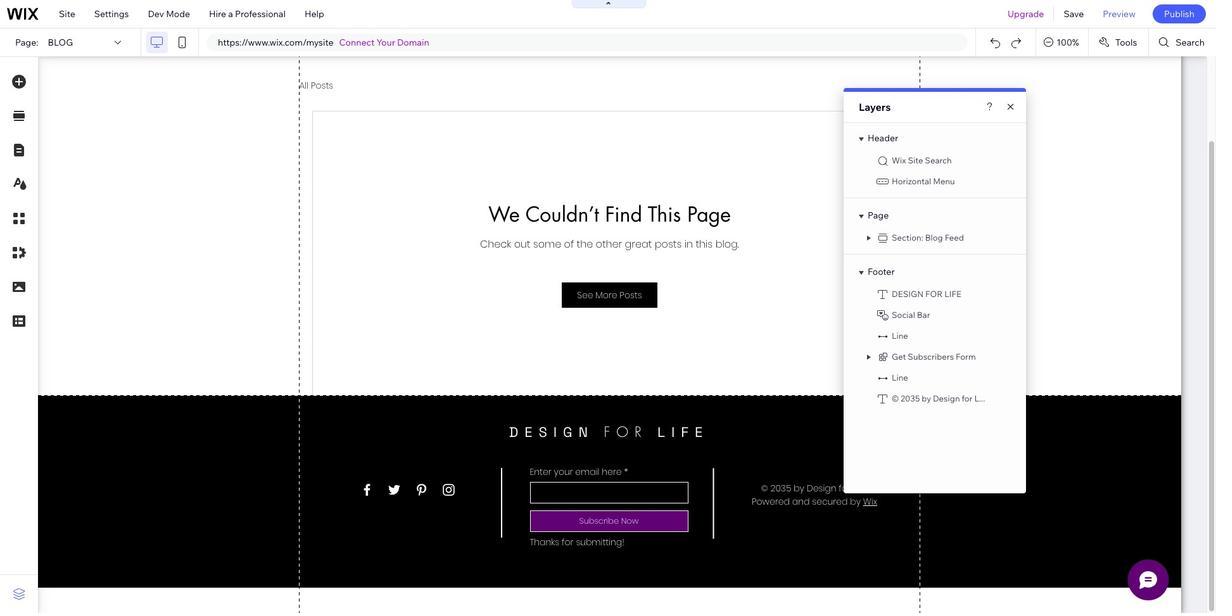 Task type: describe. For each thing, give the bounding box(es) containing it.
feed
[[945, 232, 964, 243]]

dev mode
[[148, 8, 190, 20]]

get
[[892, 352, 906, 362]]

save
[[1064, 8, 1084, 20]]

header
[[868, 132, 899, 144]]

https://www.wix.com/mysite
[[218, 37, 334, 48]]

100% button
[[1037, 29, 1088, 56]]

design for life
[[892, 289, 962, 299]]

section:
[[892, 232, 924, 243]]

preview button
[[1094, 0, 1145, 28]]

upgrade
[[1008, 8, 1044, 20]]

form
[[956, 352, 976, 362]]

search button
[[1149, 29, 1216, 56]]

menu
[[933, 176, 955, 186]]

preview
[[1103, 8, 1136, 20]]

blog
[[48, 37, 73, 48]]

horizontal menu
[[892, 176, 955, 186]]

1 line from the top
[[892, 331, 908, 341]]

by
[[922, 393, 931, 404]]

2035
[[901, 393, 920, 404]]

page
[[868, 210, 889, 221]]

section: blog feed
[[892, 232, 964, 243]]

a
[[228, 8, 233, 20]]

your
[[377, 37, 395, 48]]

dev
[[148, 8, 164, 20]]

0 horizontal spatial search
[[925, 155, 952, 165]]



Task type: locate. For each thing, give the bounding box(es) containing it.
site
[[59, 8, 75, 20], [908, 155, 923, 165]]

settings
[[94, 8, 129, 20]]

bar
[[917, 310, 930, 320]]

professional
[[235, 8, 286, 20]]

0 vertical spatial search
[[1176, 37, 1205, 48]]

1 vertical spatial search
[[925, 155, 952, 165]]

hire a professional
[[209, 8, 286, 20]]

get subscribers form
[[892, 352, 976, 362]]

wix
[[892, 155, 906, 165]]

tools button
[[1089, 29, 1149, 56]]

hire
[[209, 8, 226, 20]]

search up menu
[[925, 155, 952, 165]]

1 vertical spatial line
[[892, 372, 908, 383]]

tools
[[1116, 37, 1137, 48]]

©
[[892, 393, 899, 404]]

search
[[1176, 37, 1205, 48], [925, 155, 952, 165]]

0 horizontal spatial site
[[59, 8, 75, 20]]

social
[[892, 310, 915, 320]]

wix site search
[[892, 155, 952, 165]]

domain
[[397, 37, 429, 48]]

1 horizontal spatial search
[[1176, 37, 1205, 48]]

site right wix
[[908, 155, 923, 165]]

1 horizontal spatial site
[[908, 155, 923, 165]]

subscribers
[[908, 352, 954, 362]]

save button
[[1054, 0, 1094, 28]]

design for
[[892, 289, 943, 299]]

1 vertical spatial site
[[908, 155, 923, 165]]

search down publish button
[[1176, 37, 1205, 48]]

line
[[892, 331, 908, 341], [892, 372, 908, 383]]

social bar
[[892, 310, 930, 320]]

100%
[[1057, 37, 1079, 48]]

0 vertical spatial line
[[892, 331, 908, 341]]

search inside button
[[1176, 37, 1205, 48]]

horizontal
[[892, 176, 931, 186]]

site up blog
[[59, 8, 75, 20]]

design
[[933, 393, 960, 404]]

help
[[305, 8, 324, 20]]

line down get
[[892, 372, 908, 383]]

publish
[[1164, 8, 1195, 20]]

blog
[[925, 232, 943, 243]]

2 line from the top
[[892, 372, 908, 383]]

mode
[[166, 8, 190, 20]]

l...
[[975, 393, 985, 404]]

© 2035 by design for l...
[[892, 393, 985, 404]]

publish button
[[1153, 4, 1206, 23]]

for
[[962, 393, 973, 404]]

layers
[[859, 101, 891, 113]]

0 vertical spatial site
[[59, 8, 75, 20]]

line up get
[[892, 331, 908, 341]]

https://www.wix.com/mysite connect your domain
[[218, 37, 429, 48]]

connect
[[339, 37, 375, 48]]

footer
[[868, 266, 895, 277]]

life
[[945, 289, 962, 299]]



Task type: vqa. For each thing, say whether or not it's contained in the screenshot.
'Next'
no



